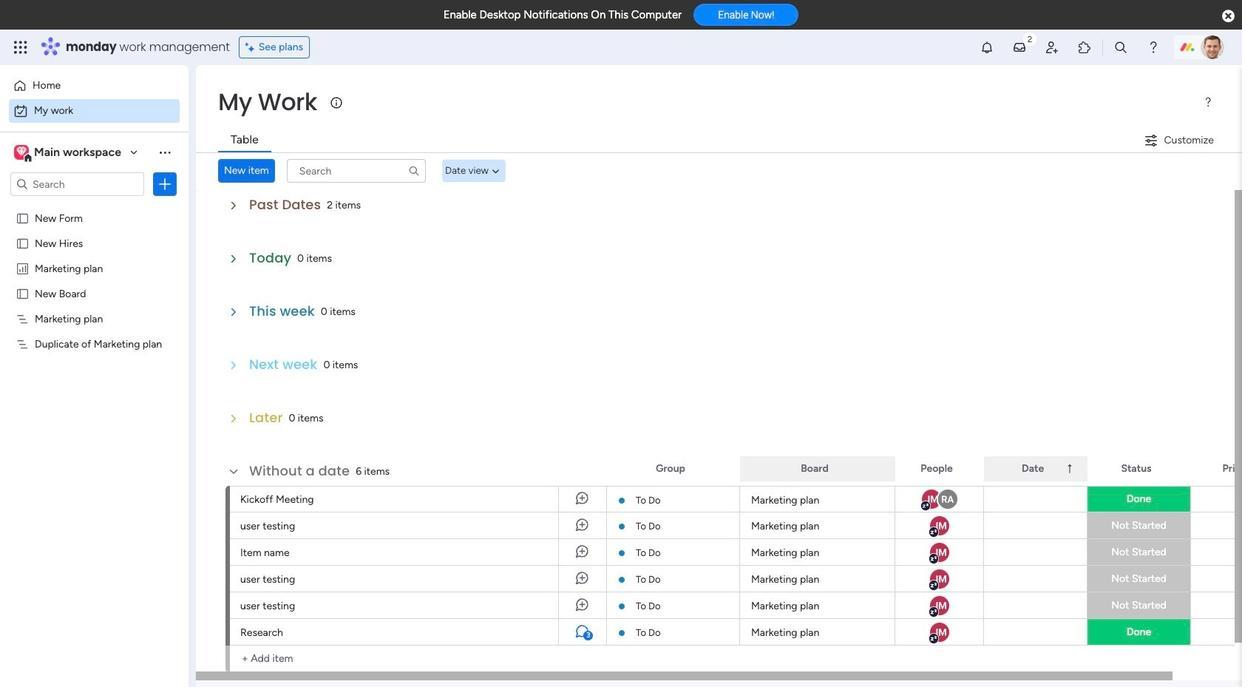 Task type: vqa. For each thing, say whether or not it's contained in the screenshot.
Search image
yes



Task type: locate. For each thing, give the bounding box(es) containing it.
terry turtle image
[[1201, 36, 1225, 59]]

3 jeremy miller image from the top
[[929, 594, 951, 617]]

4 jeremy miller image from the top
[[929, 621, 951, 643]]

public board image
[[16, 211, 30, 225]]

sort image
[[1065, 463, 1077, 475]]

workspace image
[[14, 144, 29, 161], [16, 144, 27, 161]]

1 vertical spatial public board image
[[16, 286, 30, 300]]

jeremy miller image
[[929, 515, 951, 537], [929, 568, 951, 590], [929, 594, 951, 617], [929, 621, 951, 643]]

None search field
[[287, 159, 426, 183]]

0 vertical spatial public board image
[[16, 236, 30, 250]]

public board image down public board icon
[[16, 236, 30, 250]]

public dashboard image
[[16, 261, 30, 275]]

invite members image
[[1045, 40, 1060, 55]]

menu image
[[1203, 96, 1215, 108]]

jeremy miller image
[[921, 488, 943, 510], [929, 541, 951, 563]]

select product image
[[13, 40, 28, 55]]

1 vertical spatial option
[[9, 99, 180, 123]]

option
[[9, 74, 180, 98], [9, 99, 180, 123], [0, 205, 189, 208]]

dapulse close image
[[1223, 9, 1235, 24]]

1 workspace image from the left
[[14, 144, 29, 161]]

2 public board image from the top
[[16, 286, 30, 300]]

search everything image
[[1114, 40, 1129, 55]]

notifications image
[[980, 40, 995, 55]]

public board image
[[16, 236, 30, 250], [16, 286, 30, 300]]

options image
[[158, 177, 172, 192]]

tab
[[218, 129, 271, 152]]

see plans image
[[245, 39, 259, 55]]

public board image down the public dashboard icon
[[16, 286, 30, 300]]

workspace selection element
[[14, 144, 124, 163]]

1 public board image from the top
[[16, 236, 30, 250]]

ruby anderson image
[[937, 488, 959, 510]]

search image
[[408, 165, 420, 177]]

column header
[[985, 456, 1088, 482]]

list box
[[0, 202, 189, 556]]



Task type: describe. For each thing, give the bounding box(es) containing it.
2 workspace image from the left
[[16, 144, 27, 161]]

1 vertical spatial jeremy miller image
[[929, 541, 951, 563]]

Filter dashboard by text search field
[[287, 159, 426, 183]]

workspace options image
[[158, 145, 172, 160]]

update feed image
[[1013, 40, 1028, 55]]

monday marketplace image
[[1078, 40, 1093, 55]]

0 vertical spatial jeremy miller image
[[921, 488, 943, 510]]

help image
[[1147, 40, 1161, 55]]

1 jeremy miller image from the top
[[929, 515, 951, 537]]

0 vertical spatial option
[[9, 74, 180, 98]]

2 jeremy miller image from the top
[[929, 568, 951, 590]]

2 image
[[1024, 30, 1037, 47]]

Search in workspace field
[[31, 176, 124, 193]]

2 vertical spatial option
[[0, 205, 189, 208]]



